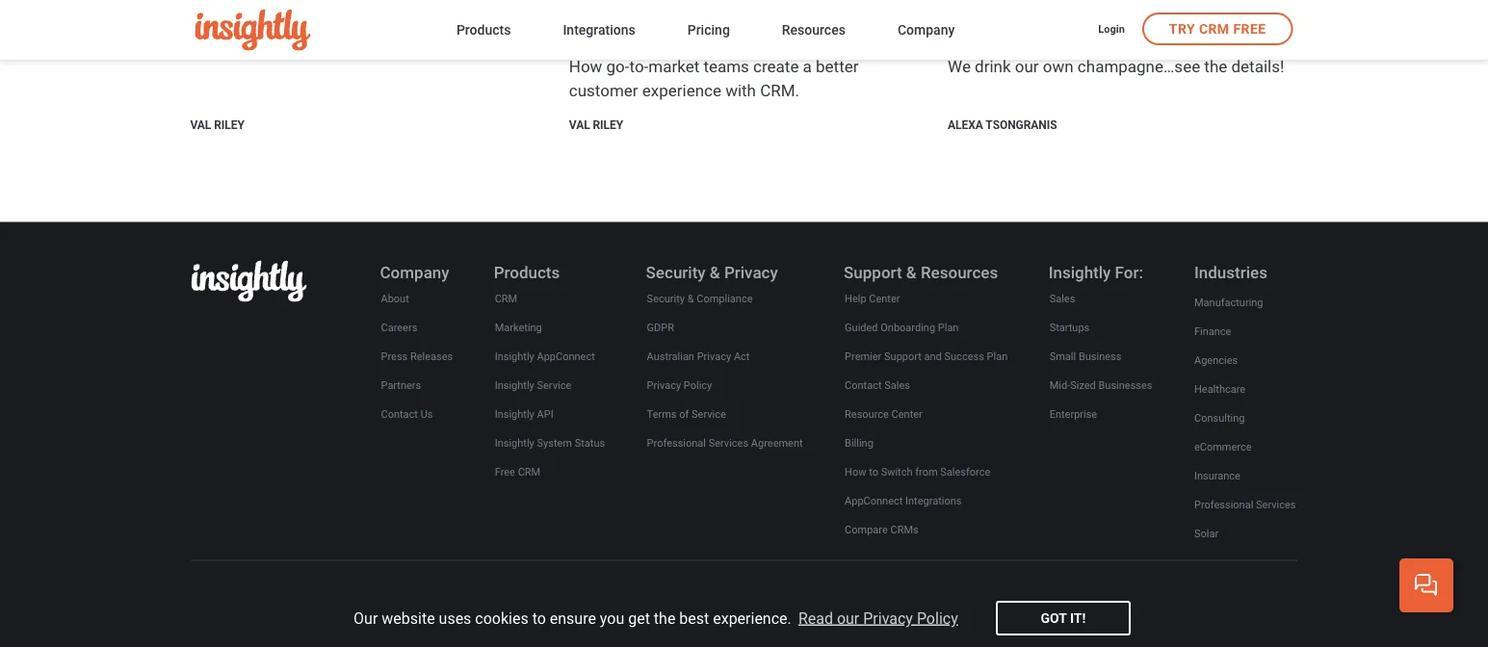 Task type: describe. For each thing, give the bounding box(es) containing it.
privacy right got
[[1084, 612, 1122, 625]]

tsongranis
[[986, 119, 1057, 132]]

privacy inside cookieconsent dialog
[[863, 609, 913, 628]]

crm inside try crm free button
[[1199, 21, 1230, 37]]

privacy left act
[[697, 351, 731, 363]]

resource center
[[845, 409, 923, 421]]

insightly api
[[495, 409, 553, 421]]

how to switch from salesforce link
[[844, 462, 991, 483]]

ecommerce link
[[1193, 437, 1253, 458]]

products link
[[456, 18, 511, 44]]

mid-sized businesses link
[[1049, 375, 1153, 397]]

crm inside free crm link
[[518, 466, 540, 478]]

appconnect integrations link
[[844, 491, 963, 512]]

val for how go-to-market teams create a better customer experience with crm.
[[569, 119, 590, 132]]

center for help center
[[869, 293, 900, 305]]

healthcare
[[1194, 384, 1246, 396]]

2 horizontal spatial service
[[968, 612, 1007, 625]]

australian
[[647, 351, 694, 363]]

our
[[354, 609, 378, 628]]

contact sales link
[[844, 375, 911, 397]]

0 vertical spatial teams
[[683, 29, 736, 51]]

industries link
[[1193, 262, 1268, 283]]

val for does your crm pass the modern crm test?
[[190, 119, 211, 132]]

businesses
[[1098, 380, 1152, 392]]

customer
[[569, 81, 638, 100]]

help center
[[845, 293, 900, 305]]

0 vertical spatial resources
[[782, 22, 846, 38]]

insightly for insightly service
[[495, 380, 534, 392]]

services for professional services
[[1256, 499, 1296, 511]]

about link
[[380, 289, 410, 310]]

contact us
[[381, 409, 433, 421]]

security & privacy
[[646, 263, 778, 282]]

0 vertical spatial terms
[[647, 409, 677, 421]]

manufacturing
[[1194, 297, 1263, 309]]

resources link
[[782, 18, 846, 44]]

free crm
[[495, 466, 540, 478]]

create
[[753, 57, 799, 76]]

insightly appconnect link
[[494, 347, 596, 368]]

insightly service
[[495, 380, 571, 392]]

salesforce
[[940, 466, 990, 478]]

press
[[381, 351, 408, 363]]

how insightly uses insightly: the power of one unified platform we drink our own champagne…see the details!
[[948, 0, 1288, 76]]

startups link
[[1049, 318, 1091, 339]]

mid-sized businesses
[[1050, 380, 1152, 392]]

val riley for how go-to-market teams create a better customer experience with crm.
[[569, 119, 623, 132]]

manufacturing link
[[1193, 293, 1264, 314]]

to inside "the state of crm: choosing the right crm to align teams how go-to-market teams create a better customer experience with crm."
[[615, 29, 632, 51]]

uses
[[439, 609, 471, 628]]

val riley for does your crm pass the modern crm test?
[[190, 119, 244, 132]]

premier support and success plan link
[[844, 347, 1009, 368]]

how to switch from salesforce
[[845, 466, 990, 478]]

compare crms link
[[844, 520, 920, 541]]

insightly for insightly system status
[[495, 438, 534, 450]]

how for insightly
[[948, 0, 987, 22]]

1 vertical spatial privacy policy
[[1084, 612, 1157, 625]]

plan inside guided onboarding plan link
[[938, 322, 959, 334]]

try for try insightly free
[[760, 612, 777, 625]]

& for compliance
[[687, 293, 694, 305]]

1 vertical spatial service
[[692, 409, 726, 421]]

0 horizontal spatial privacy policy
[[647, 380, 712, 392]]

partners link
[[380, 375, 422, 397]]

contact for contact sales
[[845, 380, 882, 392]]

insightly:
[[1115, 0, 1193, 22]]

it!
[[1070, 610, 1086, 626]]

website
[[382, 609, 435, 628]]

alexa tsongranis
[[948, 119, 1057, 132]]

billing
[[845, 438, 873, 450]]

1 vertical spatial free
[[495, 466, 515, 478]]

contact us link
[[380, 404, 434, 425]]

free crm link
[[494, 462, 541, 483]]

professional for professional services agreement
[[647, 438, 706, 450]]

1 vertical spatial products
[[494, 263, 560, 282]]

a
[[803, 57, 812, 76]]

press releases link
[[380, 347, 454, 368]]

1 horizontal spatial terms of service link
[[918, 611, 1008, 626]]

privacy up "compliance"
[[724, 263, 778, 282]]

1 vertical spatial terms of service
[[919, 612, 1007, 625]]

the state of crm: choosing the right crm to align teams link
[[569, 0, 884, 51]]

service inside 'link'
[[537, 380, 571, 392]]

partners
[[381, 380, 421, 392]]

insightly system status
[[495, 438, 605, 450]]

0 vertical spatial products
[[456, 22, 511, 38]]

policy inside cookieconsent dialog
[[917, 609, 958, 628]]

pricing
[[687, 22, 730, 38]]

own
[[1043, 57, 1074, 76]]

and
[[924, 351, 942, 363]]

details!
[[1231, 57, 1284, 76]]

success
[[944, 351, 984, 363]]

experience.
[[713, 609, 791, 628]]

support & resources
[[844, 263, 998, 282]]

premier support and success plan
[[845, 351, 1008, 363]]

insightly inside how insightly uses insightly: the power of one unified platform we drink our own champagne…see the details!
[[991, 0, 1064, 22]]

try crm free button
[[1142, 13, 1293, 45]]

champagne…see
[[1078, 57, 1200, 76]]

0 horizontal spatial policy
[[684, 380, 712, 392]]

uses
[[1068, 0, 1111, 22]]

1 vertical spatial teams
[[704, 57, 749, 76]]

1 vertical spatial to
[[869, 466, 878, 478]]

our website uses cookies to ensure you get the best experience. read our privacy policy
[[354, 609, 958, 628]]

insightly for insightly for:
[[1049, 263, 1111, 282]]

insightly for insightly api
[[495, 409, 534, 421]]

sitemap link
[[625, 611, 670, 626]]

cookies
[[475, 609, 528, 628]]

& for privacy
[[710, 263, 720, 282]]

crm inside "the state of crm: choosing the right crm to align teams how go-to-market teams create a better customer experience with crm."
[[569, 29, 610, 51]]

our for best
[[837, 609, 859, 628]]

insurance
[[1194, 470, 1240, 482]]

login
[[1098, 22, 1125, 34]]

healthcare link
[[1193, 379, 1246, 400]]

one
[[970, 29, 1004, 51]]

sales link
[[1049, 289, 1076, 310]]

of up 'professional services agreement'
[[679, 409, 689, 421]]

insightly logo image for topmost 'insightly logo' link
[[195, 9, 311, 51]]

free for try crm free
[[1233, 21, 1266, 37]]

finance
[[1194, 326, 1231, 338]]

guided
[[845, 322, 878, 334]]

professional services agreement
[[647, 438, 803, 450]]

enterprise
[[1050, 409, 1097, 421]]

crm right your
[[267, 28, 302, 47]]

the inside "the state of crm: choosing the right crm to align teams how go-to-market teams create a better customer experience with crm."
[[813, 0, 840, 22]]

the state of crm: choosing the right crm to align teams how go-to-market teams create a better customer experience with crm.
[[569, 0, 884, 100]]

to inside cookieconsent dialog
[[532, 609, 546, 628]]

drink
[[975, 57, 1011, 76]]

compliance
[[697, 293, 753, 305]]

gdpr link
[[646, 318, 675, 339]]

copyright © 2023 insightly, inc
[[392, 612, 546, 625]]

center for resource center
[[892, 409, 923, 421]]

security for security & privacy
[[646, 263, 706, 282]]

crm left test?
[[432, 28, 468, 47]]

press releases
[[381, 351, 453, 363]]

2023
[[456, 612, 481, 625]]

appconnect integrations
[[845, 495, 962, 507]]

consulting link
[[1193, 408, 1246, 429]]



Task type: locate. For each thing, give the bounding box(es) containing it.
services inside professional services agreement link
[[709, 438, 749, 450]]

resources
[[782, 22, 846, 38], [921, 263, 998, 282]]

0 vertical spatial sales
[[1050, 293, 1075, 305]]

products right modern at the left top
[[456, 22, 511, 38]]

2 horizontal spatial to
[[869, 466, 878, 478]]

we
[[948, 57, 971, 76]]

1 vertical spatial support
[[884, 351, 922, 363]]

privacy policy link down australian
[[646, 375, 713, 397]]

the right get
[[654, 609, 676, 628]]

the left power
[[1197, 0, 1230, 22]]

©
[[444, 612, 453, 625]]

integrations up go-
[[563, 22, 635, 38]]

2 horizontal spatial &
[[906, 263, 917, 282]]

insightly api link
[[494, 404, 554, 425]]

1 horizontal spatial try
[[1169, 21, 1195, 37]]

0 vertical spatial how
[[948, 0, 987, 22]]

free down insightly system status link
[[495, 466, 515, 478]]

policy down australian privacy act link
[[684, 380, 712, 392]]

val riley
[[190, 119, 244, 132], [569, 119, 623, 132]]

0 horizontal spatial appconnect
[[537, 351, 595, 363]]

0 vertical spatial try
[[1169, 21, 1195, 37]]

support down guided onboarding plan link
[[884, 351, 922, 363]]

2 horizontal spatial policy
[[1125, 612, 1157, 625]]

center right help
[[869, 293, 900, 305]]

best
[[679, 609, 709, 628]]

1 horizontal spatial plan
[[987, 351, 1008, 363]]

how inside "the state of crm: choosing the right crm to align teams how go-to-market teams create a better customer experience with crm."
[[569, 57, 602, 76]]

of inside how insightly uses insightly: the power of one unified platform we drink our own champagne…see the details!
[[948, 29, 965, 51]]

try
[[1169, 21, 1195, 37], [760, 612, 777, 625]]

val down customer
[[569, 119, 590, 132]]

1 horizontal spatial our
[[1015, 57, 1039, 76]]

1 horizontal spatial appconnect
[[845, 495, 903, 507]]

riley
[[214, 119, 244, 132], [593, 119, 623, 132]]

1 horizontal spatial professional
[[1194, 499, 1253, 511]]

0 horizontal spatial &
[[687, 293, 694, 305]]

go-
[[606, 57, 629, 76]]

of inside "the state of crm: choosing the right crm to align teams how go-to-market teams create a better customer experience with crm."
[[654, 0, 672, 22]]

1 horizontal spatial privacy policy link
[[1083, 611, 1158, 626]]

support up help center on the top right
[[844, 263, 902, 282]]

align
[[637, 29, 678, 51]]

0 horizontal spatial our
[[837, 609, 859, 628]]

plan up and
[[938, 322, 959, 334]]

1 horizontal spatial free
[[827, 612, 850, 625]]

0 vertical spatial our
[[1015, 57, 1039, 76]]

industries
[[1194, 263, 1267, 282]]

crm inside crm link
[[495, 293, 517, 305]]

crm left power
[[1199, 21, 1230, 37]]

1 vertical spatial professional
[[1194, 499, 1253, 511]]

0 vertical spatial contact
[[845, 380, 882, 392]]

0 vertical spatial company
[[898, 22, 955, 38]]

1 vertical spatial appconnect
[[845, 495, 903, 507]]

agencies link
[[1193, 350, 1239, 372]]

to right insightly,
[[532, 609, 546, 628]]

professional inside professional services agreement link
[[647, 438, 706, 450]]

try crm free link
[[1142, 13, 1293, 45]]

1 horizontal spatial integrations
[[905, 495, 962, 507]]

2 vertical spatial to
[[532, 609, 546, 628]]

0 horizontal spatial terms
[[647, 409, 677, 421]]

finance link
[[1193, 321, 1232, 343]]

company link
[[898, 18, 955, 44]]

2 vertical spatial how
[[845, 466, 866, 478]]

sales
[[1050, 293, 1075, 305], [884, 380, 910, 392]]

0 horizontal spatial to
[[532, 609, 546, 628]]

crm up marketing at left
[[495, 293, 517, 305]]

appconnect up insightly service
[[537, 351, 595, 363]]

privacy policy link right got
[[1083, 611, 1158, 626]]

the left right
[[813, 0, 840, 22]]

the right pass
[[345, 28, 368, 47]]

riley down customer
[[593, 119, 623, 132]]

company up about
[[380, 263, 449, 282]]

0 horizontal spatial company
[[380, 263, 449, 282]]

0 horizontal spatial terms of service link
[[646, 404, 727, 425]]

how down billing link
[[845, 466, 866, 478]]

2 horizontal spatial how
[[948, 0, 987, 22]]

0 horizontal spatial plan
[[938, 322, 959, 334]]

1 vertical spatial insightly logo image
[[191, 261, 307, 302]]

premier
[[845, 351, 882, 363]]

got it!
[[1041, 610, 1086, 626]]

teams
[[683, 29, 736, 51], [704, 57, 749, 76]]

insightly for insightly appconnect
[[495, 351, 534, 363]]

1 the from the left
[[569, 0, 601, 22]]

1 horizontal spatial riley
[[593, 119, 623, 132]]

try inside button
[[1169, 21, 1195, 37]]

1 vertical spatial insightly logo link
[[191, 261, 307, 306]]

alexa
[[948, 119, 983, 132]]

contact for contact us
[[381, 409, 418, 421]]

how
[[948, 0, 987, 22], [569, 57, 602, 76], [845, 466, 866, 478]]

to left switch
[[869, 466, 878, 478]]

integrations down from
[[905, 495, 962, 507]]

choosing
[[727, 0, 808, 22]]

1 vertical spatial services
[[1256, 499, 1296, 511]]

1 horizontal spatial privacy policy
[[1084, 612, 1157, 625]]

teams up with
[[704, 57, 749, 76]]

0 vertical spatial terms of service
[[647, 409, 726, 421]]

terms of service link up 'professional services agreement'
[[646, 404, 727, 425]]

0 horizontal spatial riley
[[214, 119, 244, 132]]

consulting
[[1194, 412, 1245, 425]]

1 val from the left
[[190, 119, 211, 132]]

1 vertical spatial resources
[[921, 263, 998, 282]]

get
[[628, 609, 650, 628]]

read
[[798, 609, 833, 628]]

plan inside premier support and success plan link
[[987, 351, 1008, 363]]

plan right success
[[987, 351, 1008, 363]]

& for resources
[[906, 263, 917, 282]]

1 vertical spatial plan
[[987, 351, 1008, 363]]

sales up startups
[[1050, 293, 1075, 305]]

your
[[231, 28, 263, 47]]

appconnect up the compare
[[845, 495, 903, 507]]

val down does at top left
[[190, 119, 211, 132]]

how inside how insightly uses insightly: the power of one unified platform we drink our own champagne…see the details!
[[948, 0, 987, 22]]

& inside security & compliance link
[[687, 293, 694, 305]]

small
[[1050, 351, 1076, 363]]

privacy right "read"
[[863, 609, 913, 628]]

insightly system status link
[[494, 433, 606, 454]]

1 vertical spatial sales
[[884, 380, 910, 392]]

terms of service link
[[646, 404, 727, 425], [918, 611, 1008, 626]]

privacy
[[724, 263, 778, 282], [697, 351, 731, 363], [647, 380, 681, 392], [863, 609, 913, 628], [1084, 612, 1122, 625]]

company
[[898, 22, 955, 38], [380, 263, 449, 282]]

for:
[[1115, 263, 1143, 282]]

australian privacy act
[[647, 351, 750, 363]]

of left got
[[955, 612, 965, 625]]

insightly logo image for bottom 'insightly logo' link
[[191, 261, 307, 302]]

1 horizontal spatial resources
[[921, 263, 998, 282]]

free for try insightly free
[[827, 612, 850, 625]]

1 riley from the left
[[214, 119, 244, 132]]

0 vertical spatial insightly logo link
[[195, 9, 426, 51]]

2 the from the left
[[1197, 0, 1230, 22]]

small business
[[1050, 351, 1122, 363]]

the left state
[[569, 0, 601, 22]]

sales inside "link"
[[884, 380, 910, 392]]

crm down insightly system status link
[[518, 466, 540, 478]]

security for security & compliance
[[647, 293, 685, 305]]

0 horizontal spatial professional
[[647, 438, 706, 450]]

with
[[725, 81, 756, 100]]

1 horizontal spatial to
[[615, 29, 632, 51]]

terms
[[647, 409, 677, 421], [919, 612, 952, 625]]

contact sales
[[845, 380, 910, 392]]

agencies
[[1194, 355, 1238, 367]]

our for platform
[[1015, 57, 1039, 76]]

to up go-
[[615, 29, 632, 51]]

0 horizontal spatial how
[[569, 57, 602, 76]]

copyright
[[392, 612, 441, 625]]

try for try crm free
[[1169, 21, 1195, 37]]

1 vertical spatial privacy policy link
[[1083, 611, 1158, 626]]

0 vertical spatial insightly logo image
[[195, 9, 311, 51]]

1 horizontal spatial how
[[845, 466, 866, 478]]

0 vertical spatial security
[[646, 263, 706, 282]]

ecommerce
[[1194, 441, 1252, 453]]

crm:
[[676, 0, 722, 22]]

riley for does your crm pass the modern crm test?
[[214, 119, 244, 132]]

try insightly free
[[760, 612, 850, 625]]

terms of service link left got
[[918, 611, 1008, 626]]

0 vertical spatial integrations
[[563, 22, 635, 38]]

professional services agreement link
[[646, 433, 804, 454]]

does
[[190, 28, 227, 47]]

crm up go-
[[569, 29, 610, 51]]

0 vertical spatial free
[[1233, 21, 1266, 37]]

1 horizontal spatial terms
[[919, 612, 952, 625]]

1 horizontal spatial sales
[[1050, 293, 1075, 305]]

0 vertical spatial privacy policy link
[[646, 375, 713, 397]]

security up security & compliance
[[646, 263, 706, 282]]

small business link
[[1049, 347, 1122, 368]]

0 vertical spatial to
[[615, 29, 632, 51]]

experience
[[642, 81, 721, 100]]

act
[[734, 351, 750, 363]]

the inside how insightly uses insightly: the power of one unified platform we drink our own champagne…see the details!
[[1204, 57, 1227, 76]]

us
[[421, 409, 433, 421]]

services inside professional services link
[[1256, 499, 1296, 511]]

2 horizontal spatial free
[[1233, 21, 1266, 37]]

try up champagne…see at right
[[1169, 21, 1195, 37]]

guided onboarding plan
[[845, 322, 959, 334]]

service left got
[[968, 612, 1007, 625]]

1 horizontal spatial company
[[898, 22, 955, 38]]

policy right the it! on the bottom right
[[1125, 612, 1157, 625]]

resource
[[845, 409, 889, 421]]

compare
[[845, 524, 888, 536]]

crm.
[[760, 81, 799, 100]]

security & compliance
[[647, 293, 753, 305]]

1 vertical spatial contact
[[381, 409, 418, 421]]

professional for professional services
[[1194, 499, 1253, 511]]

our right "read"
[[837, 609, 859, 628]]

pricing link
[[687, 18, 730, 44]]

professional inside professional services link
[[1194, 499, 1253, 511]]

compare crms
[[845, 524, 919, 536]]

0 horizontal spatial contact
[[381, 409, 418, 421]]

1 vertical spatial terms of service link
[[918, 611, 1008, 626]]

cookieconsent dialog
[[0, 589, 1488, 647]]

better
[[816, 57, 859, 76]]

crms
[[890, 524, 919, 536]]

the inside cookieconsent dialog
[[654, 609, 676, 628]]

power
[[1234, 0, 1288, 22]]

2 riley from the left
[[593, 119, 623, 132]]

contact left us
[[381, 409, 418, 421]]

system
[[537, 438, 572, 450]]

1 horizontal spatial services
[[1256, 499, 1296, 511]]

& up "compliance"
[[710, 263, 720, 282]]

0 horizontal spatial try
[[760, 612, 777, 625]]

1 val riley from the left
[[190, 119, 244, 132]]

1 vertical spatial terms
[[919, 612, 952, 625]]

1 vertical spatial center
[[892, 409, 923, 421]]

free inside button
[[1233, 21, 1266, 37]]

0 horizontal spatial service
[[537, 380, 571, 392]]

resources up onboarding
[[921, 263, 998, 282]]

service down insightly appconnect link on the left of the page
[[537, 380, 571, 392]]

0 horizontal spatial privacy policy link
[[646, 375, 713, 397]]

our inside how insightly uses insightly: the power of one unified platform we drink our own champagne…see the details!
[[1015, 57, 1039, 76]]

0 horizontal spatial sales
[[884, 380, 910, 392]]

1 horizontal spatial val
[[569, 119, 590, 132]]

1 vertical spatial our
[[837, 609, 859, 628]]

professional down insurance 'link' on the bottom of page
[[1194, 499, 1253, 511]]

riley down your
[[214, 119, 244, 132]]

state
[[606, 0, 649, 22]]

our inside cookieconsent dialog
[[837, 609, 859, 628]]

terms of service up 'professional services agreement'
[[647, 409, 726, 421]]

0 horizontal spatial terms of service
[[647, 409, 726, 421]]

privacy down australian
[[647, 380, 681, 392]]

security up "gdpr"
[[647, 293, 685, 305]]

0 vertical spatial professional
[[647, 438, 706, 450]]

1 vertical spatial integrations
[[905, 495, 962, 507]]

got
[[1041, 610, 1067, 626]]

services for professional services agreement
[[709, 438, 749, 450]]

0 horizontal spatial integrations
[[563, 22, 635, 38]]

the down try crm free
[[1204, 57, 1227, 76]]

free right experience.
[[827, 612, 850, 625]]

teams down crm:
[[683, 29, 736, 51]]

0 vertical spatial support
[[844, 263, 902, 282]]

contact inside "link"
[[845, 380, 882, 392]]

service up 'professional services agreement'
[[692, 409, 726, 421]]

1 vertical spatial try
[[760, 612, 777, 625]]

the inside "the state of crm: choosing the right crm to align teams how go-to-market teams create a better customer experience with crm."
[[569, 0, 601, 22]]

of
[[654, 0, 672, 22], [948, 29, 965, 51], [679, 409, 689, 421], [955, 612, 965, 625]]

solar link
[[1193, 524, 1220, 545]]

policy down crms
[[917, 609, 958, 628]]

0 horizontal spatial val riley
[[190, 119, 244, 132]]

test?
[[472, 28, 507, 47]]

& down "security & privacy"
[[687, 293, 694, 305]]

1 vertical spatial security
[[647, 293, 685, 305]]

insightly inside 'link'
[[495, 380, 534, 392]]

try left "read"
[[760, 612, 777, 625]]

modern
[[372, 28, 428, 47]]

resources up a
[[782, 22, 846, 38]]

val riley down customer
[[569, 119, 623, 132]]

0 vertical spatial privacy policy
[[647, 380, 712, 392]]

support inside premier support and success plan link
[[884, 351, 922, 363]]

privacy policy right got
[[1084, 612, 1157, 625]]

insightly logo image
[[195, 9, 311, 51], [191, 261, 307, 302]]

of up align
[[654, 0, 672, 22]]

onboarding
[[881, 322, 935, 334]]

security inside security & compliance link
[[647, 293, 685, 305]]

contact down the premier
[[845, 380, 882, 392]]

1 vertical spatial how
[[569, 57, 602, 76]]

val riley down does at top left
[[190, 119, 244, 132]]

the inside how insightly uses insightly: the power of one unified platform we drink our own champagne…see the details!
[[1197, 0, 1230, 22]]

how up one
[[948, 0, 987, 22]]

0 vertical spatial terms of service link
[[646, 404, 727, 425]]

security & compliance link
[[646, 289, 754, 310]]

professional right status
[[647, 438, 706, 450]]

& up onboarding
[[906, 263, 917, 282]]

insightly for:
[[1049, 263, 1143, 282]]

services
[[709, 438, 749, 450], [1256, 499, 1296, 511]]

1 horizontal spatial the
[[1197, 0, 1230, 22]]

market
[[648, 57, 699, 76]]

sales up resource center
[[884, 380, 910, 392]]

2 val riley from the left
[[569, 119, 623, 132]]

products up crm link
[[494, 263, 560, 282]]

how up customer
[[569, 57, 602, 76]]

company up we
[[898, 22, 955, 38]]

mid-
[[1050, 380, 1070, 392]]

integrations
[[563, 22, 635, 38], [905, 495, 962, 507]]

of up we
[[948, 29, 965, 51]]

0 horizontal spatial services
[[709, 438, 749, 450]]

privacy policy down australian
[[647, 380, 712, 392]]

0 vertical spatial services
[[709, 438, 749, 450]]

from
[[915, 466, 938, 478]]

center right resource at the bottom of the page
[[892, 409, 923, 421]]

2 val from the left
[[569, 119, 590, 132]]

terms of service left got
[[919, 612, 1007, 625]]

1 horizontal spatial val riley
[[569, 119, 623, 132]]

agreement
[[751, 438, 803, 450]]

free up details!
[[1233, 21, 1266, 37]]

how for to
[[845, 466, 866, 478]]

riley for how go-to-market teams create a better customer experience with crm.
[[593, 119, 623, 132]]

0 vertical spatial service
[[537, 380, 571, 392]]

support
[[844, 263, 902, 282], [884, 351, 922, 363]]

help
[[845, 293, 866, 305]]

0 horizontal spatial free
[[495, 466, 515, 478]]

our down unified
[[1015, 57, 1039, 76]]

business
[[1079, 351, 1122, 363]]

integrations link
[[563, 18, 635, 44]]

1 horizontal spatial policy
[[917, 609, 958, 628]]



Task type: vqa. For each thing, say whether or not it's contained in the screenshot.
Request
no



